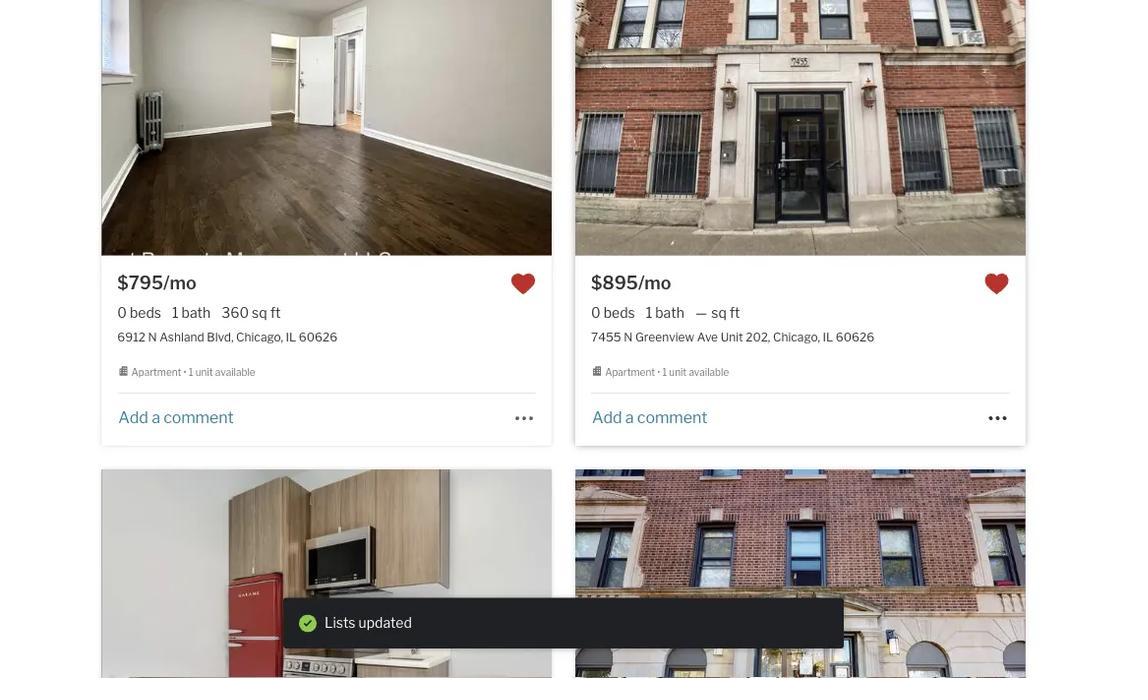 Task type: locate. For each thing, give the bounding box(es) containing it.
1 il from the left
[[286, 330, 297, 344]]

0 horizontal spatial add a comment button
[[117, 408, 235, 427]]

0 horizontal spatial apartment • 1 unit available
[[131, 366, 255, 378]]

comment for $795 /mo
[[164, 408, 234, 427]]

2 add a comment button from the left
[[592, 408, 709, 427]]

• down ashland
[[184, 366, 187, 378]]

0 horizontal spatial /mo
[[163, 272, 197, 294]]

2 available from the left
[[689, 366, 730, 378]]

1 • from the left
[[184, 366, 187, 378]]

comment down ashland
[[164, 408, 234, 427]]

1 /mo from the left
[[163, 272, 197, 294]]

0 horizontal spatial 0
[[117, 305, 127, 322]]

chicago, down 360 sq ft
[[236, 330, 283, 344]]

beds up 6912
[[130, 305, 161, 322]]

2 comment from the left
[[638, 408, 708, 427]]

add for $895 /mo
[[593, 408, 623, 427]]

360
[[222, 305, 249, 322]]

il
[[286, 330, 297, 344], [823, 330, 834, 344]]

0 horizontal spatial il
[[286, 330, 297, 344]]

greenview
[[636, 330, 695, 344]]

—
[[696, 305, 708, 322]]

• for $895 /mo
[[658, 366, 661, 378]]

add
[[118, 408, 148, 427], [593, 408, 623, 427]]

add a comment button
[[117, 408, 235, 427], [592, 408, 709, 427]]

1 horizontal spatial apartment • 1 unit available
[[605, 366, 730, 378]]

n right 7455
[[624, 330, 633, 344]]

1 horizontal spatial n
[[624, 330, 633, 344]]

0 horizontal spatial chicago,
[[236, 330, 283, 344]]

$895
[[592, 272, 639, 294]]

1 add a comment button from the left
[[117, 408, 235, 427]]

sq
[[252, 305, 267, 322], [712, 305, 727, 322]]

1 sq from the left
[[252, 305, 267, 322]]

bath
[[182, 305, 211, 322], [656, 305, 685, 322]]

apartment down 7455
[[605, 366, 656, 378]]

blvd,
[[207, 330, 234, 344]]

0
[[117, 305, 127, 322], [592, 305, 601, 322]]

bath up ashland
[[182, 305, 211, 322]]

2 add from the left
[[593, 408, 623, 427]]

202,
[[746, 330, 771, 344]]

add a comment down greenview
[[593, 408, 708, 427]]

1 horizontal spatial add a comment button
[[592, 408, 709, 427]]

add a comment down ashland
[[118, 408, 234, 427]]

add for $795 /mo
[[118, 408, 148, 427]]

0 horizontal spatial •
[[184, 366, 187, 378]]

2 0 beds from the left
[[592, 305, 636, 322]]

1 add a comment from the left
[[118, 408, 234, 427]]

0 horizontal spatial apartment
[[131, 366, 182, 378]]

add a comment
[[118, 408, 234, 427], [593, 408, 708, 427]]

ft
[[270, 305, 281, 322], [730, 305, 741, 322]]

1 bath up greenview
[[646, 305, 685, 322]]

add down 6912
[[118, 408, 148, 427]]

0 horizontal spatial ft
[[270, 305, 281, 322]]

1 unit from the left
[[196, 366, 213, 378]]

add a comment button for $795
[[117, 408, 235, 427]]

2 add a comment from the left
[[593, 408, 708, 427]]

il right 202,
[[823, 330, 834, 344]]

1
[[172, 305, 179, 322], [646, 305, 653, 322], [189, 366, 193, 378], [663, 366, 668, 378]]

add a comment button down ashland
[[117, 408, 235, 427]]

apartment • 1 unit available down greenview
[[605, 366, 730, 378]]

2 0 from the left
[[592, 305, 601, 322]]

0 horizontal spatial 0 beds
[[117, 305, 161, 322]]

1 add from the left
[[118, 408, 148, 427]]

0 beds up 6912
[[117, 305, 161, 322]]

2 unit from the left
[[670, 366, 687, 378]]

ave
[[698, 330, 719, 344]]

/mo up greenview
[[639, 272, 672, 294]]

2 bath from the left
[[656, 305, 685, 322]]

comment down greenview
[[638, 408, 708, 427]]

lists updated
[[325, 615, 412, 631]]

2 60626 from the left
[[836, 330, 875, 344]]

•
[[184, 366, 187, 378], [658, 366, 661, 378]]

add a comment button down greenview
[[592, 408, 709, 427]]

0 up 6912
[[117, 305, 127, 322]]

1 0 from the left
[[117, 305, 127, 322]]

unit down blvd,
[[196, 366, 213, 378]]

apartment • 1 unit available for $795 /mo
[[131, 366, 255, 378]]

add down 7455
[[593, 408, 623, 427]]

1 bath up ashland
[[172, 305, 211, 322]]

0 beds
[[117, 305, 161, 322], [592, 305, 636, 322]]

add a comment for $895
[[593, 408, 708, 427]]

/mo for $795
[[163, 272, 197, 294]]

1 up ashland
[[172, 305, 179, 322]]

0 up 7455
[[592, 305, 601, 322]]

0 horizontal spatial 60626
[[299, 330, 338, 344]]

2 a from the left
[[626, 408, 634, 427]]

2 ft from the left
[[730, 305, 741, 322]]

sq right 360
[[252, 305, 267, 322]]

1 horizontal spatial unit
[[670, 366, 687, 378]]

0 horizontal spatial favorite button checkbox
[[511, 271, 536, 297]]

2 • from the left
[[658, 366, 661, 378]]

1 available from the left
[[215, 366, 255, 378]]

1 horizontal spatial add
[[593, 408, 623, 427]]

2 n from the left
[[624, 330, 633, 344]]

1 bath
[[172, 305, 211, 322], [646, 305, 685, 322]]

1 horizontal spatial available
[[689, 366, 730, 378]]

comment
[[164, 408, 234, 427], [638, 408, 708, 427]]

• down greenview
[[658, 366, 661, 378]]

1 1 bath from the left
[[172, 305, 211, 322]]

unit down greenview
[[670, 366, 687, 378]]

0 horizontal spatial add
[[118, 408, 148, 427]]

0 horizontal spatial sq
[[252, 305, 267, 322]]

2 sq from the left
[[712, 305, 727, 322]]

• for $795 /mo
[[184, 366, 187, 378]]

2 beds from the left
[[604, 305, 636, 322]]

unit
[[196, 366, 213, 378], [670, 366, 687, 378]]

chicago, right 202,
[[774, 330, 821, 344]]

$795 /mo
[[117, 272, 197, 294]]

available down ave
[[689, 366, 730, 378]]

60626 right 202,
[[836, 330, 875, 344]]

0 horizontal spatial available
[[215, 366, 255, 378]]

1 horizontal spatial comment
[[638, 408, 708, 427]]

1 beds from the left
[[130, 305, 161, 322]]

0 horizontal spatial 1 bath
[[172, 305, 211, 322]]

1 horizontal spatial 60626
[[836, 330, 875, 344]]

360 sq ft
[[222, 305, 281, 322]]

a
[[152, 408, 160, 427], [626, 408, 634, 427]]

1 up greenview
[[646, 305, 653, 322]]

0 horizontal spatial comment
[[164, 408, 234, 427]]

/mo
[[163, 272, 197, 294], [639, 272, 672, 294]]

/mo for $895
[[639, 272, 672, 294]]

1 n from the left
[[148, 330, 157, 344]]

0 horizontal spatial add a comment
[[118, 408, 234, 427]]

apartment • 1 unit available
[[131, 366, 255, 378], [605, 366, 730, 378]]

1 horizontal spatial 0
[[592, 305, 601, 322]]

available
[[215, 366, 255, 378], [689, 366, 730, 378]]

n right 6912
[[148, 330, 157, 344]]

beds up 7455
[[604, 305, 636, 322]]

1 favorite button checkbox from the left
[[511, 271, 536, 297]]

1 horizontal spatial sq
[[712, 305, 727, 322]]

photo of 4700 n racine ave unit 301, chicago, il 60640 image
[[102, 469, 552, 678]]

sq for —
[[712, 305, 727, 322]]

1 horizontal spatial ft
[[730, 305, 741, 322]]

2 1 bath from the left
[[646, 305, 685, 322]]

beds
[[130, 305, 161, 322], [604, 305, 636, 322]]

1 horizontal spatial chicago,
[[774, 330, 821, 344]]

0 horizontal spatial beds
[[130, 305, 161, 322]]

1 60626 from the left
[[299, 330, 338, 344]]

1 0 beds from the left
[[117, 305, 161, 322]]

2 apartment • 1 unit available from the left
[[605, 366, 730, 378]]

apartment • 1 unit available down ashland
[[131, 366, 255, 378]]

apartment for $895
[[605, 366, 656, 378]]

0 horizontal spatial n
[[148, 330, 157, 344]]

1 a from the left
[[152, 408, 160, 427]]

2 chicago, from the left
[[774, 330, 821, 344]]

2 /mo from the left
[[639, 272, 672, 294]]

1 horizontal spatial favorite button checkbox
[[985, 271, 1010, 297]]

0 horizontal spatial unit
[[196, 366, 213, 378]]

1 horizontal spatial bath
[[656, 305, 685, 322]]

1 comment from the left
[[164, 408, 234, 427]]

60626
[[299, 330, 338, 344], [836, 330, 875, 344]]

bath up greenview
[[656, 305, 685, 322]]

7455 n greenview ave unit 202, chicago, il 60626
[[592, 330, 875, 344]]

1 bath from the left
[[182, 305, 211, 322]]

unit for $795 /mo
[[196, 366, 213, 378]]

0 beds for $795
[[117, 305, 161, 322]]

available down 6912 n ashland blvd, chicago, il 60626
[[215, 366, 255, 378]]

/mo up ashland
[[163, 272, 197, 294]]

1 horizontal spatial add a comment
[[593, 408, 708, 427]]

1 horizontal spatial /mo
[[639, 272, 672, 294]]

bath for $795 /mo
[[182, 305, 211, 322]]

2 favorite button checkbox from the left
[[985, 271, 1010, 297]]

0 beds up 7455
[[592, 305, 636, 322]]

1 horizontal spatial beds
[[604, 305, 636, 322]]

1 horizontal spatial apartment
[[605, 366, 656, 378]]

1 horizontal spatial 0 beds
[[592, 305, 636, 322]]

1 horizontal spatial •
[[658, 366, 661, 378]]

apartment down 6912
[[131, 366, 182, 378]]

sq right the —
[[712, 305, 727, 322]]

available for $895 /mo
[[689, 366, 730, 378]]

7455
[[592, 330, 622, 344]]

n
[[148, 330, 157, 344], [624, 330, 633, 344]]

favorite button checkbox
[[511, 271, 536, 297], [985, 271, 1010, 297]]

1 apartment from the left
[[131, 366, 182, 378]]

apartment
[[131, 366, 182, 378], [605, 366, 656, 378]]

a for $795
[[152, 408, 160, 427]]

lists updated section
[[283, 598, 844, 649]]

ft right 360
[[270, 305, 281, 322]]

1 horizontal spatial a
[[626, 408, 634, 427]]

1 ft from the left
[[270, 305, 281, 322]]

beds for $795
[[130, 305, 161, 322]]

1 horizontal spatial 1 bath
[[646, 305, 685, 322]]

1 horizontal spatial il
[[823, 330, 834, 344]]

chicago,
[[236, 330, 283, 344], [774, 330, 821, 344]]

6912
[[117, 330, 146, 344]]

il right blvd,
[[286, 330, 297, 344]]

photo of 7455 n greenview ave unit 202, chicago, il 60626 image
[[576, 0, 1026, 256]]

1 apartment • 1 unit available from the left
[[131, 366, 255, 378]]

favorite button image
[[511, 271, 536, 297]]

ft up the 7455 n greenview ave unit 202, chicago, il 60626
[[730, 305, 741, 322]]

2 apartment from the left
[[605, 366, 656, 378]]

0 horizontal spatial a
[[152, 408, 160, 427]]

add a comment for $795
[[118, 408, 234, 427]]

0 horizontal spatial bath
[[182, 305, 211, 322]]

60626 right blvd,
[[299, 330, 338, 344]]



Task type: vqa. For each thing, say whether or not it's contained in the screenshot.
REAL
no



Task type: describe. For each thing, give the bounding box(es) containing it.
1 down ashland
[[189, 366, 193, 378]]

apartment for $795
[[131, 366, 182, 378]]

apartment • 1 unit available for $895 /mo
[[605, 366, 730, 378]]

ashland
[[160, 330, 204, 344]]

sq for 360
[[252, 305, 267, 322]]

$895 /mo
[[592, 272, 672, 294]]

— sq ft
[[696, 305, 741, 322]]

favorite button image
[[985, 271, 1010, 297]]

bath for $895 /mo
[[656, 305, 685, 322]]

0 beds for $895
[[592, 305, 636, 322]]

a for $895
[[626, 408, 634, 427]]

photo of 6912 n ashland blvd, chicago, il 60626 image
[[102, 0, 552, 256]]

photo of 941 w agatite ave unit b-1, chicago, il 60640 image
[[576, 469, 1026, 678]]

beds for $895
[[604, 305, 636, 322]]

0 for $895
[[592, 305, 601, 322]]

updated
[[359, 615, 412, 631]]

lists
[[325, 615, 356, 631]]

ft for — sq ft
[[730, 305, 741, 322]]

n for $795
[[148, 330, 157, 344]]

unit
[[721, 330, 744, 344]]

$795
[[117, 272, 163, 294]]

favorite button checkbox for $795 /mo
[[511, 271, 536, 297]]

n for $895
[[624, 330, 633, 344]]

favorite button checkbox for $895 /mo
[[985, 271, 1010, 297]]

6912 n ashland blvd, chicago, il 60626
[[117, 330, 338, 344]]

ft for 360 sq ft
[[270, 305, 281, 322]]

0 for $795
[[117, 305, 127, 322]]

2 il from the left
[[823, 330, 834, 344]]

1 bath for $895 /mo
[[646, 305, 685, 322]]

available for $795 /mo
[[215, 366, 255, 378]]

add a comment button for $895
[[592, 408, 709, 427]]

1 chicago, from the left
[[236, 330, 283, 344]]

1 down greenview
[[663, 366, 668, 378]]

comment for $895 /mo
[[638, 408, 708, 427]]

unit for $895 /mo
[[670, 366, 687, 378]]

1 bath for $795 /mo
[[172, 305, 211, 322]]



